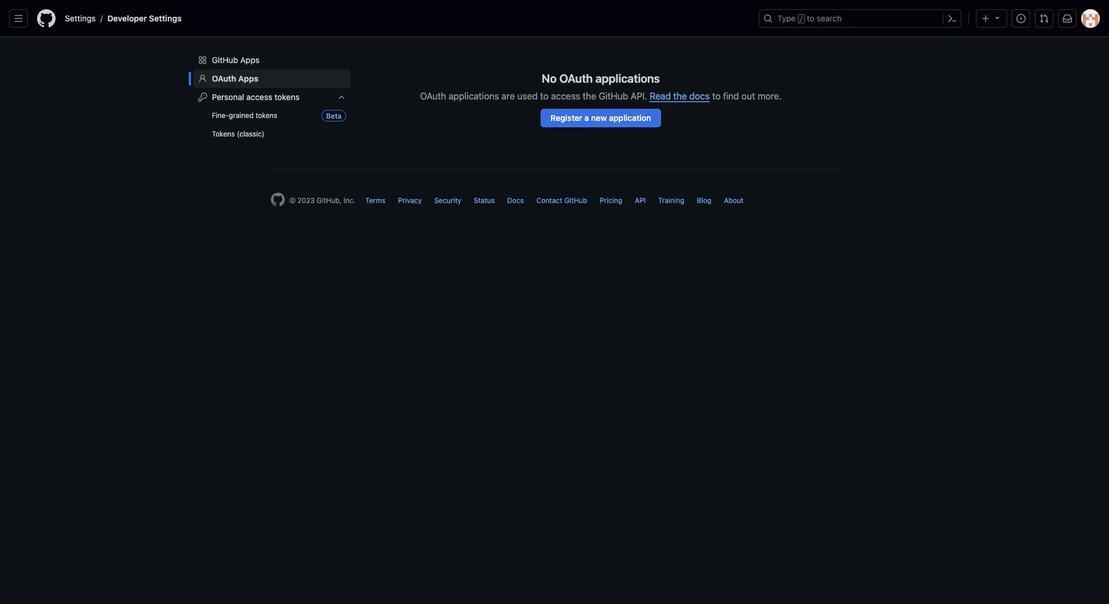 Task type: locate. For each thing, give the bounding box(es) containing it.
git pull request image
[[1040, 14, 1049, 23]]

to left the search
[[807, 14, 815, 23]]

2 horizontal spatial to
[[807, 14, 815, 23]]

homepage image left settings link
[[37, 9, 56, 28]]

applications left are
[[449, 91, 499, 102]]

0 horizontal spatial github
[[212, 55, 238, 65]]

1 vertical spatial github
[[599, 91, 628, 102]]

/ right 'type'
[[799, 15, 804, 23]]

1 horizontal spatial to
[[712, 91, 721, 102]]

2 settings from the left
[[149, 14, 182, 23]]

tokens for fine-grained tokens
[[256, 111, 277, 120]]

github up the register a new application
[[599, 91, 628, 102]]

1 settings from the left
[[65, 14, 96, 23]]

©
[[289, 196, 296, 204]]

status link
[[474, 196, 495, 204]]

access inside personal access tokens dropdown button
[[246, 92, 272, 102]]

grained
[[229, 111, 254, 120]]

applications
[[596, 71, 660, 85], [449, 91, 499, 102]]

api
[[635, 196, 646, 204]]

apps
[[240, 55, 260, 65], [238, 74, 258, 83]]

github inside no oauth applications oauth applications are used to access the github api. read the docs to find out more.
[[599, 91, 628, 102]]

2 horizontal spatial oauth
[[559, 71, 593, 85]]

issue opened image
[[1017, 14, 1026, 23]]

to left find
[[712, 91, 721, 102]]

are
[[502, 91, 515, 102]]

0 vertical spatial apps
[[240, 55, 260, 65]]

github right contact
[[564, 196, 587, 204]]

applications up api.
[[596, 71, 660, 85]]

used
[[517, 91, 538, 102]]

apps up oauth apps
[[240, 55, 260, 65]]

access down the oauth apps link
[[246, 92, 272, 102]]

0 vertical spatial homepage image
[[37, 9, 56, 28]]

/ inside type / to search
[[799, 15, 804, 23]]

the
[[583, 91, 596, 102], [673, 91, 687, 102]]

notifications image
[[1063, 14, 1072, 23]]

tokens inside dropdown button
[[275, 92, 300, 102]]

personal access tokens list
[[193, 107, 351, 144]]

privacy link
[[398, 196, 422, 204]]

0 vertical spatial github
[[212, 55, 238, 65]]

developer settings link
[[103, 9, 186, 28]]

about
[[724, 196, 744, 204]]

tokens down personal access tokens dropdown button on the left
[[256, 111, 277, 120]]

docs link
[[507, 196, 524, 204]]

2 horizontal spatial github
[[599, 91, 628, 102]]

settings right developer
[[149, 14, 182, 23]]

search
[[817, 14, 842, 23]]

plus image
[[981, 14, 991, 23]]

0 horizontal spatial /
[[100, 14, 103, 23]]

no oauth applications oauth applications are used to access the github api. read the docs to find out more.
[[420, 71, 782, 102]]

pricing
[[600, 196, 622, 204]]

apps image
[[198, 56, 207, 65]]

oauth
[[559, 71, 593, 85], [212, 74, 236, 83], [420, 91, 446, 102]]

more.
[[758, 91, 782, 102]]

a
[[585, 113, 589, 123]]

1 the from the left
[[583, 91, 596, 102]]

privacy
[[398, 196, 422, 204]]

© 2023 github, inc.
[[289, 196, 355, 204]]

contact
[[537, 196, 562, 204]]

no
[[542, 71, 557, 85]]

0 vertical spatial applications
[[596, 71, 660, 85]]

settings left developer
[[65, 14, 96, 23]]

github
[[212, 55, 238, 65], [599, 91, 628, 102], [564, 196, 587, 204]]

/ left developer
[[100, 14, 103, 23]]

1 horizontal spatial access
[[551, 91, 580, 102]]

0 vertical spatial tokens
[[275, 92, 300, 102]]

homepage image
[[37, 9, 56, 28], [271, 193, 285, 207]]

settings / developer settings
[[65, 14, 182, 23]]

0 horizontal spatial access
[[246, 92, 272, 102]]

1 horizontal spatial applications
[[596, 71, 660, 85]]

terms
[[366, 196, 386, 204]]

0 horizontal spatial homepage image
[[37, 9, 56, 28]]

/
[[100, 14, 103, 23], [799, 15, 804, 23]]

oauth apps link
[[193, 69, 351, 88]]

find
[[723, 91, 739, 102]]

github up oauth apps
[[212, 55, 238, 65]]

1 vertical spatial apps
[[238, 74, 258, 83]]

blog link
[[697, 196, 712, 204]]

2 vertical spatial github
[[564, 196, 587, 204]]

contact github
[[537, 196, 587, 204]]

access
[[551, 91, 580, 102], [246, 92, 272, 102]]

apps up personal access tokens
[[238, 74, 258, 83]]

0 horizontal spatial oauth
[[212, 74, 236, 83]]

the up 'a'
[[583, 91, 596, 102]]

blog
[[697, 196, 712, 204]]

person image
[[198, 74, 207, 83]]

0 horizontal spatial the
[[583, 91, 596, 102]]

new
[[591, 113, 607, 123]]

1 horizontal spatial the
[[673, 91, 687, 102]]

docs
[[507, 196, 524, 204]]

access up register
[[551, 91, 580, 102]]

training link
[[658, 196, 685, 204]]

the left docs
[[673, 91, 687, 102]]

1 vertical spatial applications
[[449, 91, 499, 102]]

tokens inside 'list'
[[256, 111, 277, 120]]

to right "used"
[[540, 91, 549, 102]]

2 the from the left
[[673, 91, 687, 102]]

to
[[807, 14, 815, 23], [540, 91, 549, 102], [712, 91, 721, 102]]

1 vertical spatial tokens
[[256, 111, 277, 120]]

tokens
[[275, 92, 300, 102], [256, 111, 277, 120]]

tokens
[[212, 130, 235, 138]]

1 horizontal spatial homepage image
[[271, 193, 285, 207]]

/ inside settings / developer settings
[[100, 14, 103, 23]]

1 horizontal spatial /
[[799, 15, 804, 23]]

homepage image left ©
[[271, 193, 285, 207]]

list containing settings / developer settings
[[60, 9, 752, 28]]

security link
[[434, 196, 461, 204]]

tokens down the oauth apps link
[[275, 92, 300, 102]]

0 horizontal spatial settings
[[65, 14, 96, 23]]

register
[[551, 113, 582, 123]]

chevron down image
[[337, 93, 346, 102]]

list
[[60, 9, 752, 28]]

type / to search
[[778, 14, 842, 23]]

tokens (classic) link
[[193, 125, 351, 144]]

personal
[[212, 92, 244, 102]]

settings
[[65, 14, 96, 23], [149, 14, 182, 23]]

1 horizontal spatial settings
[[149, 14, 182, 23]]



Task type: describe. For each thing, give the bounding box(es) containing it.
out
[[742, 91, 755, 102]]

tokens for personal access tokens
[[275, 92, 300, 102]]

apps for github apps
[[240, 55, 260, 65]]

1 horizontal spatial oauth
[[420, 91, 446, 102]]

read
[[650, 91, 671, 102]]

github apps
[[212, 55, 260, 65]]

/ for settings
[[100, 14, 103, 23]]

status
[[474, 196, 495, 204]]

about link
[[724, 196, 744, 204]]

fine-
[[212, 111, 229, 120]]

security
[[434, 196, 461, 204]]

fine-grained tokens
[[212, 111, 277, 120]]

tokens (classic)
[[212, 130, 264, 138]]

oauth apps
[[212, 74, 258, 83]]

application
[[609, 113, 651, 123]]

docs
[[689, 91, 710, 102]]

1 vertical spatial homepage image
[[271, 193, 285, 207]]

triangle down image
[[993, 13, 1002, 22]]

beta
[[326, 112, 342, 120]]

contact github link
[[537, 196, 587, 204]]

access inside no oauth applications oauth applications are used to access the github api. read the docs to find out more.
[[551, 91, 580, 102]]

settings link
[[60, 9, 100, 28]]

apps for oauth apps
[[238, 74, 258, 83]]

read the docs link
[[650, 91, 710, 102]]

key image
[[198, 93, 207, 102]]

developer
[[107, 14, 147, 23]]

personal access tokens button
[[193, 88, 351, 107]]

personal access tokens
[[212, 92, 300, 102]]

terms link
[[366, 196, 386, 204]]

register a new application
[[551, 113, 651, 123]]

1 horizontal spatial github
[[564, 196, 587, 204]]

pricing link
[[600, 196, 622, 204]]

2023
[[298, 196, 315, 204]]

type
[[778, 14, 796, 23]]

0 horizontal spatial applications
[[449, 91, 499, 102]]

register a new application link
[[541, 109, 661, 127]]

inc.
[[344, 196, 355, 204]]

github apps link
[[193, 51, 351, 69]]

0 horizontal spatial to
[[540, 91, 549, 102]]

api.
[[631, 91, 647, 102]]

training
[[658, 196, 685, 204]]

(classic)
[[237, 130, 264, 138]]

api link
[[635, 196, 646, 204]]

command palette image
[[948, 14, 957, 23]]

/ for type
[[799, 15, 804, 23]]

github,
[[317, 196, 342, 204]]



Task type: vqa. For each thing, say whether or not it's contained in the screenshot.
the @littletry icon
no



